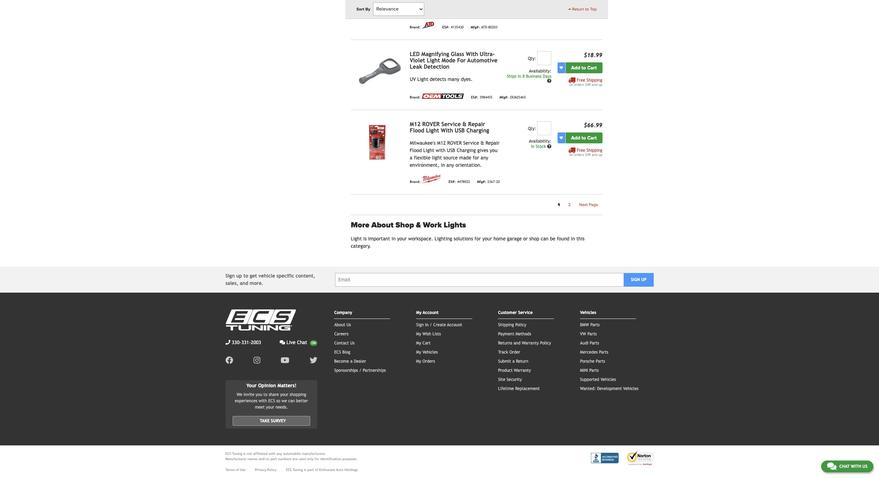 Task type: locate. For each thing, give the bounding box(es) containing it.
chat right live
[[297, 340, 307, 346]]

1 flood from the top
[[410, 127, 425, 134]]

needs.
[[276, 405, 288, 410]]

about up the important on the left of page
[[372, 221, 394, 230]]

m12 inside m12 rover service & repair flood light with usb charging
[[410, 121, 421, 128]]

1 vertical spatial es#:
[[471, 96, 478, 100]]

about
[[372, 221, 394, 230], [334, 323, 345, 328]]

parts
[[591, 323, 600, 328], [588, 332, 597, 337], [590, 341, 599, 346], [599, 350, 609, 355], [596, 360, 605, 364], [590, 369, 599, 374]]

tuning for not
[[232, 452, 242, 456]]

1 $49 from the top
[[585, 83, 591, 87]]

to left share
[[264, 393, 268, 398]]

3 brand: from the top
[[410, 180, 421, 184]]

0 vertical spatial charging
[[467, 127, 489, 134]]

1 vertical spatial cart
[[588, 135, 597, 141]]

my for my cart
[[416, 341, 421, 346]]

for down manufacturers.
[[315, 458, 319, 462]]

0 horizontal spatial /
[[359, 369, 362, 374]]

ecs for ecs tuning is part of enthusiast auto holdings
[[286, 469, 292, 472]]

3 my from the top
[[416, 341, 421, 346]]

20
[[496, 180, 500, 184]]

2 availability: from the top
[[529, 139, 552, 144]]

2 vertical spatial brand:
[[410, 180, 421, 184]]

sales,
[[226, 281, 239, 286]]

orders down $66.99
[[574, 153, 584, 157]]

0 vertical spatial can
[[541, 236, 549, 242]]

Email email field
[[335, 273, 624, 287]]

flood inside m12 rover service & repair flood light with usb charging
[[410, 127, 425, 134]]

sort
[[357, 7, 364, 12]]

0 vertical spatial /
[[430, 323, 432, 328]]

sign for sign up to get vehicle specific content, sales, and more.
[[226, 273, 235, 279]]

availability: up business
[[529, 69, 552, 74]]

1 horizontal spatial with
[[466, 51, 478, 57]]

any down gives
[[481, 155, 489, 161]]

rover inside m12 rover service & repair flood light with usb charging
[[422, 121, 440, 128]]

0 vertical spatial account
[[423, 311, 439, 316]]

1 my from the top
[[416, 311, 422, 316]]

0 vertical spatial qty:
[[528, 56, 536, 61]]

0 vertical spatial add to wish list image
[[560, 66, 563, 70]]

availability: for $66.99
[[529, 139, 552, 144]]

$49 down $18.99
[[585, 83, 591, 87]]

2 free shipping on orders $49 and up from the top
[[570, 148, 603, 157]]

1 vertical spatial any
[[447, 162, 454, 168]]

part down only on the bottom of the page
[[307, 469, 314, 472]]

shipping down $18.99
[[587, 78, 603, 83]]

bmw
[[580, 323, 589, 328]]

2 horizontal spatial service
[[518, 311, 533, 316]]

contact us
[[334, 341, 355, 346]]

add to wish list image
[[560, 66, 563, 70], [560, 136, 563, 140]]

development
[[597, 387, 622, 392]]

mfg#: left 2367- on the top right
[[477, 180, 486, 184]]

output
[[444, 0, 458, 4]]

m12 up milwaukee's
[[410, 121, 421, 128]]

0 horizontal spatial with
[[441, 127, 453, 134]]

2 horizontal spatial &
[[481, 140, 484, 146]]

0 vertical spatial free
[[577, 6, 586, 11]]

2 add to wish list image from the top
[[560, 136, 563, 140]]

0 horizontal spatial you
[[256, 393, 262, 398]]

sign inside button
[[631, 278, 640, 283]]

in down light at the top
[[441, 162, 445, 168]]

0 vertical spatial on
[[570, 83, 573, 87]]

bmw parts
[[580, 323, 600, 328]]

in left stock
[[531, 144, 535, 149]]

order
[[510, 350, 520, 355]]

2367-
[[488, 180, 496, 184]]

es#4135430 - atd-80203 - 300 lumen wireless charging led pocket light - 150-300 lumen output for 2-4 hours of runtime - atd tools - audi bmw volkswagen mercedes benz mini porsche image
[[351, 0, 404, 19]]

free down $66.99
[[577, 148, 586, 153]]

1 vertical spatial availability:
[[529, 139, 552, 144]]

1 vertical spatial charging
[[457, 148, 476, 153]]

$49 for $66.99
[[585, 153, 591, 157]]

cart down wish
[[423, 341, 431, 346]]

service inside "milwaukee's m12 rover service & repair flood light with usb charging gives you a flexible light source made for any environment, in any orientation."
[[463, 140, 479, 146]]

sign for sign up
[[631, 278, 640, 283]]

1 vertical spatial &
[[481, 140, 484, 146]]

track
[[498, 350, 508, 355]]

ecs inside ecs tuning is not affiliated with any automobile manufacturers. manufacturer names and/or part numbers are used only for identification purposes.
[[226, 452, 231, 456]]

policy
[[515, 323, 526, 328], [540, 341, 551, 346], [267, 469, 277, 472]]

return
[[572, 7, 584, 12], [516, 360, 529, 364]]

1 vertical spatial can
[[288, 399, 295, 404]]

2 orders from the top
[[574, 153, 584, 157]]

flood up milwaukee's
[[410, 127, 425, 134]]

2 horizontal spatial a
[[513, 360, 515, 364]]

parts for audi parts
[[590, 341, 599, 346]]

/ down dealer
[[359, 369, 362, 374]]

rover up source
[[447, 140, 462, 146]]

wanted: development vehicles link
[[580, 387, 639, 392]]

to inside sign up to get vehicle specific content, sales, and more.
[[244, 273, 248, 279]]

5 my from the top
[[416, 360, 421, 364]]

you right invite
[[256, 393, 262, 398]]

1 horizontal spatial tuning
[[293, 469, 303, 472]]

ecs
[[334, 350, 341, 355], [268, 399, 275, 404], [226, 452, 231, 456], [286, 469, 292, 472]]

up
[[599, 83, 603, 87], [599, 153, 603, 157], [236, 273, 242, 279], [641, 278, 647, 283]]

1 on from the top
[[570, 83, 573, 87]]

2 vertical spatial mfg#:
[[477, 180, 486, 184]]

automobile
[[283, 452, 301, 456]]

part
[[271, 458, 277, 462], [307, 469, 314, 472]]

1 horizontal spatial &
[[463, 121, 467, 128]]

about us link
[[334, 323, 351, 328]]

0 horizontal spatial m12
[[410, 121, 421, 128]]

a for company
[[350, 360, 353, 364]]

is inside light is important in your workspace. lighting solutions for your home garage or shop can be found in this category.
[[363, 236, 367, 242]]

$18.99
[[584, 52, 603, 59]]

light inside m12 rover service & repair flood light with usb charging
[[426, 127, 439, 134]]

and right sales,
[[240, 281, 248, 286]]

live
[[287, 340, 296, 346]]

0 horizontal spatial of
[[236, 469, 239, 472]]

1 vertical spatial orders
[[574, 153, 584, 157]]

1 add to cart button from the top
[[566, 62, 603, 73]]

in
[[531, 144, 535, 149], [425, 323, 429, 328]]

1 vertical spatial on
[[570, 153, 573, 157]]

3 free from the top
[[577, 148, 586, 153]]

more.
[[250, 281, 264, 286]]

orders for $18.99
[[574, 83, 584, 87]]

phone image
[[226, 341, 230, 345]]

1 vertical spatial usb
[[447, 148, 455, 153]]

2 add to cart from the top
[[571, 135, 597, 141]]

return down order
[[516, 360, 529, 364]]

facebook logo image
[[226, 357, 233, 365]]

& inside m12 rover service & repair flood light with usb charging
[[463, 121, 467, 128]]

about up the careers link
[[334, 323, 345, 328]]

manufacturer
[[226, 458, 247, 462]]

light down milwaukee's
[[423, 148, 434, 153]]

2 qty: from the top
[[528, 126, 536, 131]]

up inside sign up to get vehicle specific content, sales, and more.
[[236, 273, 242, 279]]

& up "milwaukee's m12 rover service & repair flood light with usb charging gives you a flexible light source made for any environment, in any orientation."
[[463, 121, 467, 128]]

2 flood from the top
[[410, 148, 422, 153]]

0 vertical spatial is
[[363, 236, 367, 242]]

0 horizontal spatial rover
[[422, 121, 440, 128]]

free shipping
[[577, 6, 603, 11]]

parts down mercedes parts
[[596, 360, 605, 364]]

chat with us link
[[821, 461, 874, 473]]

1 horizontal spatial part
[[307, 469, 314, 472]]

1 horizontal spatial repair
[[486, 140, 500, 146]]

vehicles up wanted: development vehicles link on the right of page
[[601, 378, 616, 383]]

product
[[498, 369, 513, 374]]

milwaukee - corporate logo image
[[422, 175, 442, 184]]

shopping
[[290, 393, 306, 398]]

1 horizontal spatial return
[[572, 7, 584, 12]]

1 qty: from the top
[[528, 56, 536, 61]]

parts right vw
[[588, 332, 597, 337]]

can inside the we invite you to share your shopping experiences with ecs so we can better meet your needs.
[[288, 399, 295, 404]]

of inside "150-300 lumen output for 2-4 hours of runtime"
[[490, 0, 494, 4]]

a right 'submit' in the bottom right of the page
[[513, 360, 515, 364]]

1 add from the top
[[571, 65, 581, 71]]

0 vertical spatial rover
[[422, 121, 440, 128]]

lists
[[433, 332, 441, 337]]

& for more about shop & work lights
[[416, 221, 421, 230]]

with inside the we invite you to share your shopping experiences with ecs so we can better meet your needs.
[[259, 399, 267, 404]]

4 my from the top
[[416, 350, 421, 355]]

1 vertical spatial part
[[307, 469, 314, 472]]

terms of use
[[226, 469, 246, 472]]

we
[[282, 399, 287, 404]]

0 vertical spatial availability:
[[529, 69, 552, 74]]

1 vertical spatial us
[[350, 341, 355, 346]]

es#: left 4135430
[[442, 25, 450, 29]]

uv
[[410, 76, 416, 82]]

m12
[[410, 121, 421, 128], [437, 140, 446, 146]]

in right the important on the left of page
[[392, 236, 396, 242]]

$66.99
[[584, 122, 603, 129]]

live chat
[[287, 340, 307, 346]]

1 horizontal spatial is
[[304, 469, 306, 472]]

for right solutions on the right of page
[[475, 236, 481, 242]]

to down $18.99
[[582, 65, 586, 71]]

orientation.
[[456, 162, 482, 168]]

manufacturers.
[[302, 452, 326, 456]]

2 free from the top
[[577, 78, 586, 83]]

&
[[463, 121, 467, 128], [481, 140, 484, 146], [416, 221, 421, 230]]

1 horizontal spatial can
[[541, 236, 549, 242]]

m12 inside "milwaukee's m12 rover service & repair flood light with usb charging gives you a flexible light source made for any environment, in any orientation."
[[437, 140, 446, 146]]

add to cart down $66.99
[[571, 135, 597, 141]]

my left orders
[[416, 360, 421, 364]]

is up category.
[[363, 236, 367, 242]]

about us
[[334, 323, 351, 328]]

light
[[427, 57, 440, 64], [418, 76, 428, 82], [426, 127, 439, 134], [423, 148, 434, 153], [351, 236, 362, 242]]

availability:
[[529, 69, 552, 74], [529, 139, 552, 144]]

2 horizontal spatial of
[[490, 0, 494, 4]]

in up wish
[[425, 323, 429, 328]]

warranty down 'methods' on the bottom right of the page
[[522, 341, 539, 346]]

rover
[[422, 121, 440, 128], [447, 140, 462, 146]]

with up light at the top
[[436, 148, 446, 153]]

tuning for part
[[293, 469, 303, 472]]

ecs left blog
[[334, 350, 341, 355]]

0 vertical spatial add to cart
[[571, 65, 597, 71]]

comments image
[[280, 341, 285, 345]]

for inside "milwaukee's m12 rover service & repair flood light with usb charging gives you a flexible light source made for any environment, in any orientation."
[[473, 155, 479, 161]]

light left mode
[[427, 57, 440, 64]]

add to cart
[[571, 65, 597, 71], [571, 135, 597, 141]]

repair inside "milwaukee's m12 rover service & repair flood light with usb charging gives you a flexible light source made for any environment, in any orientation."
[[486, 140, 500, 146]]

warranty up security
[[514, 369, 531, 374]]

return to top link
[[569, 6, 597, 12]]

of
[[490, 0, 494, 4], [236, 469, 239, 472], [315, 469, 318, 472]]

brand: left atd tools - corporate logo
[[410, 25, 421, 29]]

brand: left milwaukee - corporate logo
[[410, 180, 421, 184]]

0 vertical spatial in
[[531, 144, 535, 149]]

0 vertical spatial part
[[271, 458, 277, 462]]

1 add to cart from the top
[[571, 65, 597, 71]]

a left dealer
[[350, 360, 353, 364]]

chat right comments icon
[[840, 465, 850, 470]]

add to cart button down $66.99
[[566, 133, 603, 143]]

0 vertical spatial you
[[490, 148, 498, 153]]

1 brand: from the top
[[410, 25, 421, 29]]

1 horizontal spatial you
[[490, 148, 498, 153]]

shop
[[530, 236, 540, 242]]

300
[[419, 0, 427, 4]]

is inside ecs tuning is not affiliated with any automobile manufacturers. manufacturer names and/or part numbers are used only for identification purposes.
[[243, 452, 246, 456]]

for inside ecs tuning is not affiliated with any automobile manufacturers. manufacturer names and/or part numbers are used only for identification purposes.
[[315, 458, 319, 462]]

to inside the we invite you to share your shopping experiences with ecs so we can better meet your needs.
[[264, 393, 268, 398]]

brand:
[[410, 25, 421, 29], [410, 96, 421, 100], [410, 180, 421, 184]]

for
[[460, 0, 466, 4], [473, 155, 479, 161], [475, 236, 481, 242], [315, 458, 319, 462]]

supported vehicles link
[[580, 378, 616, 383]]

can right we
[[288, 399, 295, 404]]

is down "used"
[[304, 469, 306, 472]]

a
[[410, 155, 413, 161], [350, 360, 353, 364], [513, 360, 515, 364]]

0 horizontal spatial chat
[[297, 340, 307, 346]]

1 orders from the top
[[574, 83, 584, 87]]

1 horizontal spatial chat
[[840, 465, 850, 470]]

qty:
[[528, 56, 536, 61], [528, 126, 536, 131]]

& right shop at left top
[[416, 221, 421, 230]]

light inside light is important in your workspace. lighting solutions for your home garage or shop can be found in this category.
[[351, 236, 362, 242]]

2 horizontal spatial policy
[[540, 341, 551, 346]]

ecs blog link
[[334, 350, 350, 355]]

2 horizontal spatial sign
[[631, 278, 640, 283]]

brand: for led
[[410, 96, 421, 100]]

0 vertical spatial service
[[442, 121, 461, 128]]

add to cart for $66.99
[[571, 135, 597, 141]]

free shipping on orders $49 and up down $18.99
[[570, 78, 603, 87]]

for left 2-
[[460, 0, 466, 4]]

to left get
[[244, 273, 248, 279]]

0 vertical spatial with
[[466, 51, 478, 57]]

my wish lists link
[[416, 332, 441, 337]]

light
[[432, 155, 442, 161]]

my up my wish lists link
[[416, 311, 422, 316]]

site security
[[498, 378, 522, 383]]

with up meet
[[259, 399, 267, 404]]

automotive
[[468, 57, 498, 64]]

0 horizontal spatial account
[[423, 311, 439, 316]]

part right and/or
[[271, 458, 277, 462]]

0 vertical spatial policy
[[515, 323, 526, 328]]

None number field
[[538, 51, 552, 65], [538, 121, 552, 135], [538, 51, 552, 65], [538, 121, 552, 135]]

ecs left so
[[268, 399, 275, 404]]

1 vertical spatial account
[[447, 323, 462, 328]]

business
[[526, 74, 542, 79]]

my up my vehicles
[[416, 341, 421, 346]]

1 vertical spatial add to wish list image
[[560, 136, 563, 140]]

usb up source
[[447, 148, 455, 153]]

0 horizontal spatial tuning
[[232, 452, 242, 456]]

a inside "milwaukee's m12 rover service & repair flood light with usb charging gives you a flexible light source made for any environment, in any orientation."
[[410, 155, 413, 161]]

policy for shipping policy
[[515, 323, 526, 328]]

light up milwaukee's
[[426, 127, 439, 134]]

0 horizontal spatial &
[[416, 221, 421, 230]]

free shipping on orders $49 and up
[[570, 78, 603, 87], [570, 148, 603, 157]]

more
[[351, 221, 370, 230]]

usb inside m12 rover service & repair flood light with usb charging
[[455, 127, 465, 134]]

1 availability: from the top
[[529, 69, 552, 74]]

0 horizontal spatial return
[[516, 360, 529, 364]]

flood
[[410, 127, 425, 134], [410, 148, 422, 153]]

account right create
[[447, 323, 462, 328]]

1 vertical spatial m12
[[437, 140, 446, 146]]

ecs inside the we invite you to share your shopping experiences with ecs so we can better meet your needs.
[[268, 399, 275, 404]]

charging inside m12 rover service & repair flood light with usb charging
[[467, 127, 489, 134]]

parts up porsche parts on the right of page
[[599, 350, 609, 355]]

1 horizontal spatial m12
[[437, 140, 446, 146]]

mercedes parts link
[[580, 350, 609, 355]]

service right customer
[[518, 311, 533, 316]]

my left wish
[[416, 332, 421, 337]]

you right gives
[[490, 148, 498, 153]]

found
[[557, 236, 570, 242]]

parts down porsche parts on the right of page
[[590, 369, 599, 374]]

for down gives
[[473, 155, 479, 161]]

0 horizontal spatial part
[[271, 458, 277, 462]]

1 vertical spatial service
[[463, 140, 479, 146]]

2 vertical spatial free
[[577, 148, 586, 153]]

2 brand: from the top
[[410, 96, 421, 100]]

a for customer service
[[513, 360, 515, 364]]

2 add from the top
[[571, 135, 581, 141]]

tuning inside ecs tuning is not affiliated with any automobile manufacturers. manufacturer names and/or part numbers are used only for identification purposes.
[[232, 452, 242, 456]]

2 $49 from the top
[[585, 153, 591, 157]]

lighting
[[435, 236, 452, 242]]

parts for mercedes parts
[[599, 350, 609, 355]]

free right caret up icon
[[577, 6, 586, 11]]

sign inside sign up to get vehicle specific content, sales, and more.
[[226, 273, 235, 279]]

mini parts link
[[580, 369, 599, 374]]

0 vertical spatial repair
[[468, 121, 485, 128]]

1 add to wish list image from the top
[[560, 66, 563, 70]]

1 vertical spatial is
[[243, 452, 246, 456]]

0 vertical spatial cart
[[588, 65, 597, 71]]

0 vertical spatial usb
[[455, 127, 465, 134]]

1 vertical spatial $49
[[585, 153, 591, 157]]

tuning up "manufacturer"
[[232, 452, 242, 456]]

$49 for $18.99
[[585, 83, 591, 87]]

shipping right caret up icon
[[587, 6, 603, 11]]

us right contact
[[350, 341, 355, 346]]

2 on from the top
[[570, 153, 573, 157]]

ecs down numbers
[[286, 469, 292, 472]]

$49
[[585, 83, 591, 87], [585, 153, 591, 157]]

m12 up light at the top
[[437, 140, 446, 146]]

sponsorships / partnerships
[[334, 369, 386, 374]]

$49 down $66.99
[[585, 153, 591, 157]]

add to cart button for $66.99
[[566, 133, 603, 143]]

2 add to cart button from the top
[[566, 133, 603, 143]]

1 vertical spatial free shipping on orders $49 and up
[[570, 148, 603, 157]]

2 horizontal spatial is
[[363, 236, 367, 242]]

of left the use at the bottom of page
[[236, 469, 239, 472]]

1 vertical spatial add to cart
[[571, 135, 597, 141]]

sign for sign in / create account
[[416, 323, 424, 328]]

on for $18.99
[[570, 83, 573, 87]]

1 vertical spatial add
[[571, 135, 581, 141]]

instagram logo image
[[254, 357, 260, 365]]

add
[[571, 65, 581, 71], [571, 135, 581, 141]]

of left the enthusiast
[[315, 469, 318, 472]]

0 vertical spatial brand:
[[410, 25, 421, 29]]

privacy policy link
[[255, 468, 277, 473]]

create
[[433, 323, 446, 328]]

of right hours
[[490, 0, 494, 4]]

careers
[[334, 332, 349, 337]]

up inside button
[[641, 278, 647, 283]]

tuning down are
[[293, 469, 303, 472]]

0 horizontal spatial repair
[[468, 121, 485, 128]]

audi
[[580, 341, 589, 346]]

4135430
[[451, 25, 464, 29]]

us right comments icon
[[863, 465, 868, 470]]

availability: for $18.99
[[529, 69, 552, 74]]

qty: up in stock
[[528, 126, 536, 131]]

repair inside m12 rover service & repair flood light with usb charging
[[468, 121, 485, 128]]

security
[[507, 378, 522, 383]]

us for about us
[[347, 323, 351, 328]]

account up the sign in / create account
[[423, 311, 439, 316]]

usb up "milwaukee's m12 rover service & repair flood light with usb charging gives you a flexible light source made for any environment, in any orientation."
[[455, 127, 465, 134]]

1 vertical spatial chat
[[840, 465, 850, 470]]

1 vertical spatial you
[[256, 393, 262, 398]]

charging up gives
[[467, 127, 489, 134]]

brand: down uv
[[410, 96, 421, 100]]

wanted: development vehicles
[[580, 387, 639, 392]]

2 vertical spatial cart
[[423, 341, 431, 346]]

to
[[586, 7, 589, 12], [582, 65, 586, 71], [582, 135, 586, 141], [244, 273, 248, 279], [264, 393, 268, 398]]

usb inside "milwaukee's m12 rover service & repair flood light with usb charging gives you a flexible light source made for any environment, in any orientation."
[[447, 148, 455, 153]]

ships in 8 business days
[[507, 74, 552, 79]]

0 horizontal spatial a
[[350, 360, 353, 364]]

rover up milwaukee's
[[422, 121, 440, 128]]

your down shop at left top
[[397, 236, 407, 242]]

light inside "milwaukee's m12 rover service & repair flood light with usb charging gives you a flexible light source made for any environment, in any orientation."
[[423, 148, 434, 153]]

1 free shipping on orders $49 and up from the top
[[570, 78, 603, 87]]

1 horizontal spatial policy
[[515, 323, 526, 328]]

atd tools - corporate logo image
[[422, 22, 435, 29]]

0 horizontal spatial any
[[277, 452, 282, 456]]

ecs tuning is not affiliated with any automobile manufacturers. manufacturer names and/or part numbers are used only for identification purposes.
[[226, 452, 358, 462]]

my orders link
[[416, 360, 435, 364]]

2 vertical spatial &
[[416, 221, 421, 230]]

orders right question circle icon
[[574, 83, 584, 87]]

to down $66.99
[[582, 135, 586, 141]]

1 horizontal spatial about
[[372, 221, 394, 230]]

1 vertical spatial brand:
[[410, 96, 421, 100]]

1 vertical spatial with
[[441, 127, 453, 134]]

add for $66.99
[[571, 135, 581, 141]]

service up gives
[[463, 140, 479, 146]]

150-300 lumen output for 2-4 hours of runtime
[[410, 0, 494, 11]]

can left be
[[541, 236, 549, 242]]

2 my from the top
[[416, 332, 421, 337]]

0 vertical spatial orders
[[574, 83, 584, 87]]

lifetime
[[498, 387, 514, 392]]

cart for $18.99
[[588, 65, 597, 71]]

get
[[250, 273, 257, 279]]



Task type: vqa. For each thing, say whether or not it's contained in the screenshot.
mfg#:
yes



Task type: describe. For each thing, give the bounding box(es) containing it.
vehicle
[[259, 273, 275, 279]]

add to cart for $18.99
[[571, 65, 597, 71]]

privacy policy
[[255, 469, 277, 472]]

meet
[[255, 405, 265, 410]]

mercedes parts
[[580, 350, 609, 355]]

question circle image
[[547, 145, 552, 149]]

sign up button
[[624, 273, 654, 287]]

you inside the we invite you to share your shopping experiences with ecs so we can better meet your needs.
[[256, 393, 262, 398]]

vw parts link
[[580, 332, 597, 337]]

& inside "milwaukee's m12 rover service & repair flood light with usb charging gives you a flexible light source made for any environment, in any orientation."
[[481, 140, 484, 146]]

invite
[[244, 393, 254, 398]]

1 free from the top
[[577, 6, 586, 11]]

take
[[260, 419, 270, 424]]

and up order
[[514, 341, 521, 346]]

days
[[543, 74, 552, 79]]

you inside "milwaukee's m12 rover service & repair flood light with usb charging gives you a flexible light source made for any environment, in any orientation."
[[490, 148, 498, 153]]

your opinion matters!
[[246, 383, 297, 389]]

youtube logo image
[[281, 357, 289, 365]]

my for my wish lists
[[416, 332, 421, 337]]

us for contact us
[[350, 341, 355, 346]]

returns and warranty policy
[[498, 341, 551, 346]]

in inside "milwaukee's m12 rover service & repair flood light with usb charging gives you a flexible light source made for any environment, in any orientation."
[[441, 162, 445, 168]]

free shipping on orders $49 and up for $66.99
[[570, 148, 603, 157]]

dyes.
[[461, 76, 473, 82]]

return to top
[[571, 7, 597, 12]]

in left 8
[[518, 74, 521, 79]]

matters!
[[278, 383, 297, 389]]

lumen
[[429, 0, 442, 4]]

1 vertical spatial in
[[425, 323, 429, 328]]

mode
[[442, 57, 456, 64]]

category.
[[351, 244, 371, 249]]

2 vertical spatial service
[[518, 311, 533, 316]]

survey
[[271, 419, 286, 424]]

dealer
[[354, 360, 366, 364]]

vehicles up orders
[[423, 350, 438, 355]]

terms
[[226, 469, 235, 472]]

question circle image
[[547, 79, 552, 83]]

my for my vehicles
[[416, 350, 421, 355]]

be
[[550, 236, 556, 242]]

sign up
[[631, 278, 647, 283]]

careers link
[[334, 332, 349, 337]]

any inside ecs tuning is not affiliated with any automobile manufacturers. manufacturer names and/or part numbers are used only for identification purposes.
[[277, 452, 282, 456]]

twitter logo image
[[310, 357, 318, 365]]

enthusiast auto holdings link
[[319, 468, 358, 473]]

es#: for service
[[449, 180, 456, 184]]

2 vertical spatial us
[[863, 465, 868, 470]]

sort by
[[357, 7, 371, 12]]

milwaukee's m12 rover service & repair flood light with usb charging gives you a flexible light source made for any environment, in any orientation.
[[410, 140, 500, 168]]

flood inside "milwaukee's m12 rover service & repair flood light with usb charging gives you a flexible light source made for any environment, in any orientation."
[[410, 148, 422, 153]]

es#3984455 - oem25465 - led magnifying glass with ultra-violet light mode for automotive leak detection - uv light detects many dyes. - oem tools - audi bmw volkswagen mercedes benz mini porsche image
[[351, 51, 404, 91]]

numbers
[[278, 458, 292, 462]]

my for my orders
[[416, 360, 421, 364]]

product warranty
[[498, 369, 531, 374]]

es#: 4478022
[[449, 180, 470, 184]]

parts for mini parts
[[590, 369, 599, 374]]

sign in / create account link
[[416, 323, 462, 328]]

to left top on the top right
[[586, 7, 589, 12]]

mfg#: atd-80203
[[471, 25, 498, 29]]

led
[[410, 51, 420, 57]]

light inside led magnifying glass with ultra- violet light mode for automotive leak detection
[[427, 57, 440, 64]]

shipping policy link
[[498, 323, 526, 328]]

your left home
[[483, 236, 492, 242]]

leak
[[410, 63, 422, 70]]

is for ecs tuning is not affiliated with any automobile manufacturers. manufacturer names and/or part numbers are used only for identification purposes.
[[243, 452, 246, 456]]

environment,
[[410, 162, 440, 168]]

with right comments icon
[[851, 465, 862, 470]]

0 vertical spatial warranty
[[522, 341, 539, 346]]

site security link
[[498, 378, 522, 383]]

brand: for m12
[[410, 180, 421, 184]]

policy for privacy policy
[[267, 469, 277, 472]]

live chat link
[[280, 339, 318, 347]]

add to wish list image for $66.99
[[560, 136, 563, 140]]

qty: for charging
[[528, 126, 536, 131]]

shipping down $66.99
[[587, 148, 603, 153]]

milwaukee's
[[410, 140, 436, 146]]

parts for bmw parts
[[591, 323, 600, 328]]

your up we
[[280, 393, 289, 398]]

submit
[[498, 360, 511, 364]]

workspace.
[[408, 236, 433, 242]]

detects
[[430, 76, 446, 82]]

shipping up "payment"
[[498, 323, 514, 328]]

payment methods
[[498, 332, 531, 337]]

mfg#: for ultra-
[[500, 96, 509, 100]]

your right meet
[[266, 405, 274, 410]]

and down $18.99
[[592, 83, 598, 87]]

1 vertical spatial about
[[334, 323, 345, 328]]

with inside "milwaukee's m12 rover service & repair flood light with usb charging gives you a flexible light source made for any environment, in any orientation."
[[436, 148, 446, 153]]

stock
[[536, 144, 546, 149]]

1 horizontal spatial /
[[430, 323, 432, 328]]

0 vertical spatial es#:
[[442, 25, 450, 29]]

with inside ecs tuning is not affiliated with any automobile manufacturers. manufacturer names and/or part numbers are used only for identification purposes.
[[269, 452, 276, 456]]

2003
[[251, 340, 261, 346]]

product warranty link
[[498, 369, 531, 374]]

ecs for ecs blog
[[334, 350, 341, 355]]

your
[[246, 383, 257, 389]]

add to wish list image for $18.99
[[560, 66, 563, 70]]

rover inside "milwaukee's m12 rover service & repair flood light with usb charging gives you a flexible light source made for any environment, in any orientation."
[[447, 140, 462, 146]]

ecs tuning image
[[226, 310, 296, 331]]

many
[[448, 76, 460, 82]]

can inside light is important in your workspace. lighting solutions for your home garage or shop can be found in this category.
[[541, 236, 549, 242]]

0 vertical spatial mfg#:
[[471, 25, 480, 29]]

magnifying
[[422, 51, 449, 57]]

on for $66.99
[[570, 153, 573, 157]]

light right uv
[[418, 76, 428, 82]]

330-
[[232, 340, 241, 346]]

4478022
[[457, 180, 470, 184]]

mfg#: for repair
[[477, 180, 486, 184]]

ecs for ecs tuning is not affiliated with any automobile manufacturers. manufacturer names and/or part numbers are used only for identification purposes.
[[226, 452, 231, 456]]

part inside ecs tuning is not affiliated with any automobile manufacturers. manufacturer names and/or part numbers are used only for identification purposes.
[[271, 458, 277, 462]]

parts for vw parts
[[588, 332, 597, 337]]

for
[[457, 57, 466, 64]]

add to cart button for $18.99
[[566, 62, 603, 73]]

my orders
[[416, 360, 435, 364]]

for inside light is important in your workspace. lighting solutions for your home garage or shop can be found in this category.
[[475, 236, 481, 242]]

auto
[[336, 469, 344, 472]]

better
[[296, 399, 308, 404]]

vw
[[580, 332, 586, 337]]

free for $66.99
[[577, 148, 586, 153]]

hours
[[476, 0, 488, 4]]

1 horizontal spatial in
[[531, 144, 535, 149]]

light is important in your workspace. lighting solutions for your home garage or shop can be found in this category.
[[351, 236, 585, 249]]

orders for $66.99
[[574, 153, 584, 157]]

vehicles right development
[[623, 387, 639, 392]]

oem tools - corporate logo image
[[422, 94, 464, 99]]

free for $18.99
[[577, 78, 586, 83]]

ultra-
[[480, 51, 495, 57]]

1 horizontal spatial of
[[315, 469, 318, 472]]

charging inside "milwaukee's m12 rover service & repair flood light with usb charging gives you a flexible light source made for any environment, in any orientation."
[[457, 148, 476, 153]]

parts for porsche parts
[[596, 360, 605, 364]]

es#: for glass
[[471, 96, 478, 100]]

terms of use link
[[226, 468, 246, 473]]

paginated product list navigation navigation
[[351, 200, 603, 209]]

with inside m12 rover service & repair flood light with usb charging
[[441, 127, 453, 134]]

free shipping on orders $49 and up for $18.99
[[570, 78, 603, 87]]

add for $18.99
[[571, 65, 581, 71]]

for inside "150-300 lumen output for 2-4 hours of runtime"
[[460, 0, 466, 4]]

names
[[248, 458, 258, 462]]

porsche
[[580, 360, 595, 364]]

1 vertical spatial return
[[516, 360, 529, 364]]

80203
[[489, 25, 498, 29]]

customer service
[[498, 311, 533, 316]]

0 vertical spatial about
[[372, 221, 394, 230]]

take survey link
[[233, 417, 310, 426]]

is for ecs tuning is part of enthusiast auto holdings
[[304, 469, 306, 472]]

we
[[237, 393, 242, 398]]

important
[[368, 236, 390, 242]]

qty: for automotive
[[528, 56, 536, 61]]

blog
[[342, 350, 350, 355]]

es#4478022 - 2367-20 - m12 rover service & repair flood light with usb charging - milwaukee's m12 rover service & repair flood light with usb charging gives you a flexible light source made for any environment, in any orientation. - milwaukee - audi bmw volkswagen mercedes benz mini porsche image
[[351, 121, 404, 161]]

0 vertical spatial chat
[[297, 340, 307, 346]]

payment
[[498, 332, 515, 337]]

vehicles up bmw parts link
[[580, 311, 597, 316]]

content,
[[296, 273, 315, 279]]

my for my account
[[416, 311, 422, 316]]

led magnifying glass with ultra- violet light mode for automotive leak detection
[[410, 51, 498, 70]]

and down $66.99
[[592, 153, 598, 157]]

next page
[[579, 202, 598, 207]]

2 horizontal spatial any
[[481, 155, 489, 161]]

sponsorships
[[334, 369, 358, 374]]

4
[[472, 0, 475, 4]]

caret up image
[[569, 7, 571, 11]]

oem25465
[[510, 96, 526, 100]]

top
[[590, 7, 597, 12]]

1 vertical spatial /
[[359, 369, 362, 374]]

or
[[523, 236, 528, 242]]

more about shop & work lights
[[351, 221, 466, 230]]

my vehicles
[[416, 350, 438, 355]]

with inside led magnifying glass with ultra- violet light mode for automotive leak detection
[[466, 51, 478, 57]]

in left this
[[571, 236, 575, 242]]

specific
[[277, 273, 294, 279]]

share
[[269, 393, 279, 398]]

contact us link
[[334, 341, 355, 346]]

cart for $66.99
[[588, 135, 597, 141]]

1 vertical spatial warranty
[[514, 369, 531, 374]]

comments image
[[827, 463, 837, 471]]

1 horizontal spatial account
[[447, 323, 462, 328]]

1 horizontal spatial any
[[447, 162, 454, 168]]

and inside sign up to get vehicle specific content, sales, and more.
[[240, 281, 248, 286]]

& for m12 rover service & repair flood light with usb charging
[[463, 121, 467, 128]]

service inside m12 rover service & repair flood light with usb charging
[[442, 121, 461, 128]]

flexible
[[414, 155, 431, 161]]

take survey button
[[233, 417, 310, 426]]



